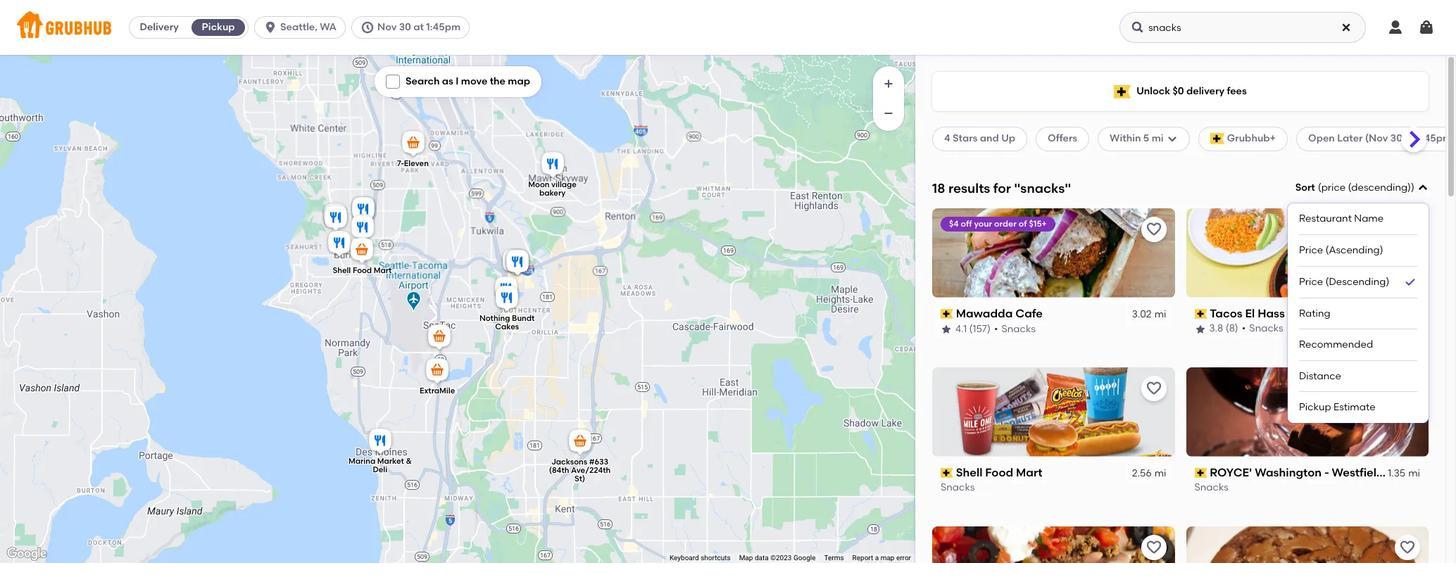 Task type: describe. For each thing, give the bounding box(es) containing it.
shell food mart inside map region
[[333, 266, 392, 275]]

price for price (descending)
[[1300, 276, 1324, 288]]

4.1
[[956, 323, 967, 335]]

ronnie's market image
[[325, 229, 354, 260]]

tacos el hass logo image
[[1187, 208, 1429, 298]]

within
[[1110, 133, 1142, 145]]

4.1 (157)
[[956, 323, 991, 335]]

for
[[994, 180, 1012, 196]]

antojitos michalisco 1st ave logo image
[[933, 527, 1175, 564]]

cafe
[[1016, 307, 1043, 320]]

save this restaurant button for royce' washington - westfield southcenter mall logo
[[1396, 376, 1421, 401]]

village
[[552, 180, 577, 189]]

save this restaurant image for antojitos michalisco 1st ave logo
[[1146, 539, 1163, 556]]

sea tac marathon image
[[426, 323, 454, 354]]

stars
[[953, 133, 978, 145]]

keyboard shortcuts button
[[670, 554, 731, 564]]

nov
[[378, 21, 397, 33]]

shortcuts
[[701, 555, 731, 562]]

3.02
[[1133, 309, 1152, 321]]

deli
[[373, 466, 388, 475]]

terms link
[[825, 555, 844, 562]]

7-eleven
[[397, 159, 429, 169]]

happy lemon image
[[492, 275, 521, 306]]

at inside button
[[414, 21, 424, 33]]

eleven
[[404, 159, 429, 169]]

bundt
[[512, 314, 535, 323]]

plus icon image
[[882, 77, 896, 91]]

sort
[[1296, 182, 1316, 194]]

save this restaurant button for the shell food mart logo
[[1142, 376, 1167, 401]]

marina market & deli
[[349, 457, 412, 475]]

star icon image for 3.8
[[1195, 324, 1206, 335]]

map
[[739, 555, 753, 562]]

pickup button
[[189, 16, 248, 39]]

subscription pass image for royce' washington - westfield southcenter 
[[1195, 468, 1208, 478]]

1.35 mi
[[1389, 468, 1421, 480]]

extramile image
[[423, 356, 452, 387]]

open
[[1309, 133, 1336, 145]]

1 vertical spatial shell
[[957, 466, 983, 480]]

royce' washington - westfield southcenter mall image
[[504, 248, 532, 279]]

shell food mart logo image
[[933, 368, 1175, 457]]

1 horizontal spatial svg image
[[1341, 22, 1353, 33]]

seattle, wa
[[280, 21, 337, 33]]

save this restaurant image for tacos el hass logo
[[1400, 221, 1417, 238]]

rating
[[1300, 308, 1331, 320]]

1 vertical spatial food
[[986, 466, 1014, 480]]

restaurant name
[[1300, 213, 1385, 225]]

1 horizontal spatial 30
[[1391, 133, 1403, 145]]

unlock
[[1137, 85, 1171, 97]]

recommended
[[1300, 339, 1374, 351]]

mi for mawadda cafe
[[1155, 309, 1167, 321]]

error
[[897, 555, 912, 562]]

(84th
[[549, 466, 570, 475]]

#633
[[589, 458, 609, 467]]

18 results for "snacks"
[[933, 180, 1072, 196]]

minus icon image
[[882, 106, 896, 120]]

unlock $0 delivery fees
[[1137, 85, 1248, 97]]

within 5 mi
[[1110, 133, 1164, 145]]

nothing
[[480, 314, 510, 323]]

sort ( price (descending) )
[[1296, 182, 1415, 194]]

2 horizontal spatial svg image
[[1418, 183, 1429, 194]]

save this restaurant image for the shell food mart logo
[[1146, 380, 1163, 397]]

1.35
[[1389, 468, 1406, 480]]

st)
[[575, 475, 586, 484]]

price (descending) option
[[1300, 267, 1418, 298]]

keyboard shortcuts
[[670, 555, 731, 562]]

jacksons #633 (84th ave/224th st) image
[[566, 428, 595, 459]]

(ascending)
[[1326, 244, 1384, 256]]

pickup estimate
[[1300, 402, 1376, 414]]

marina
[[349, 457, 376, 466]]

mi for royce' washington - westfield southcenter 
[[1409, 468, 1421, 480]]

name
[[1355, 213, 1385, 225]]

18
[[933, 180, 946, 196]]

1:45pm)
[[1419, 133, 1457, 145]]

2.56 mi
[[1133, 468, 1167, 480]]

5
[[1144, 133, 1150, 145]]

3.8
[[1210, 323, 1224, 335]]

"snacks"
[[1015, 180, 1072, 196]]

a
[[876, 555, 879, 562]]

nov 30 at 1:45pm
[[378, 21, 461, 33]]

(
[[1319, 182, 1322, 194]]

ave/224th
[[571, 466, 611, 475]]

keyboard
[[670, 555, 699, 562]]

up
[[1002, 133, 1016, 145]]

check icon image
[[1404, 275, 1418, 289]]

report a map error
[[853, 555, 912, 562]]

1 horizontal spatial shell food mart
[[957, 466, 1043, 480]]

(157)
[[970, 323, 991, 335]]

• snacks for 4.1 (157)
[[995, 323, 1036, 335]]

tacos el hass
[[1210, 307, 1286, 320]]

of
[[1019, 219, 1028, 229]]

mawadda
[[957, 307, 1013, 320]]

$15+
[[1030, 219, 1047, 229]]

order
[[995, 219, 1017, 229]]

tacos el hass image
[[322, 204, 350, 235]]

southcenter
[[1388, 466, 1456, 480]]

delivery
[[140, 21, 179, 33]]

westfield
[[1333, 466, 1385, 480]]

list box containing restaurant name
[[1300, 204, 1418, 423]]

royce' washington - westfield southcenter 
[[1210, 466, 1457, 480]]

results
[[949, 180, 991, 196]]

(descending)
[[1326, 276, 1390, 288]]

cakes
[[495, 323, 519, 332]]

search as i move the map
[[406, 75, 531, 87]]

save this restaurant image for royce' washington - westfield southcenter mall logo
[[1400, 380, 1417, 397]]

0 horizontal spatial svg image
[[1131, 20, 1146, 35]]

google
[[794, 555, 816, 562]]

fees
[[1228, 85, 1248, 97]]

hass
[[1258, 307, 1286, 320]]

seattle, wa button
[[254, 16, 352, 39]]

(descending)
[[1349, 182, 1412, 194]]

30 inside button
[[399, 21, 411, 33]]

delivery button
[[130, 16, 189, 39]]

mawadda cafe image
[[349, 195, 378, 226]]



Task type: locate. For each thing, give the bounding box(es) containing it.
0 vertical spatial at
[[414, 21, 424, 33]]

0 horizontal spatial • snacks
[[995, 323, 1036, 335]]

30
[[399, 21, 411, 33], [1391, 133, 1403, 145]]

0 horizontal spatial star icon image
[[941, 324, 953, 335]]

save this restaurant button for tacos el hass logo
[[1396, 217, 1421, 242]]

main navigation navigation
[[0, 0, 1457, 55]]

el
[[1246, 307, 1256, 320]]

&
[[406, 457, 412, 466]]

price
[[1300, 244, 1324, 256], [1300, 276, 1324, 288]]

0 horizontal spatial shell food mart
[[333, 266, 392, 275]]

0 horizontal spatial food
[[353, 266, 372, 275]]

1 price from the top
[[1300, 244, 1324, 256]]

antojitos michalisco 1st ave image
[[349, 195, 378, 226]]

None field
[[1289, 181, 1429, 423]]

0 horizontal spatial 30
[[399, 21, 411, 33]]

offers
[[1048, 133, 1078, 145]]

0 vertical spatial map
[[508, 75, 531, 87]]

moon village bakery logo image
[[1187, 527, 1429, 564]]

1 horizontal spatial food
[[986, 466, 1014, 480]]

auntie anne's image
[[504, 248, 532, 279]]

moon
[[529, 180, 550, 189]]

subscription pass image inside tacos el hass "link"
[[1195, 309, 1208, 319]]

price inside price (descending) option
[[1300, 276, 1324, 288]]

price up rating
[[1300, 276, 1324, 288]]

and
[[981, 133, 1000, 145]]

star icon image left 3.8
[[1195, 324, 1206, 335]]

shell food mart image
[[348, 236, 376, 267]]

• for (8)
[[1243, 323, 1247, 335]]

grubhub plus flag logo image
[[1115, 85, 1132, 98], [1211, 133, 1225, 145]]

1 vertical spatial price
[[1300, 276, 1324, 288]]

delivery
[[1187, 85, 1225, 97]]

mart down the shell food mart logo
[[1017, 466, 1043, 480]]

1 vertical spatial save this restaurant image
[[1146, 380, 1163, 397]]

Search for food, convenience, alcohol... search field
[[1120, 12, 1367, 43]]

move
[[461, 75, 488, 87]]

price for price (ascending)
[[1300, 244, 1324, 256]]

pickup inside button
[[202, 21, 235, 33]]

royce' washington - westfield southcenter mall logo image
[[1187, 368, 1429, 457]]

0 horizontal spatial map
[[508, 75, 531, 87]]

1 horizontal spatial map
[[881, 555, 895, 562]]

subscription pass image for shell food mart
[[941, 468, 954, 478]]

restaurant
[[1300, 213, 1353, 225]]

save this restaurant button for moon village bakery logo
[[1396, 535, 1421, 560]]

1 vertical spatial subscription pass image
[[1195, 468, 1208, 478]]

star icon image for 4.1
[[941, 324, 953, 335]]

• down mawadda cafe
[[995, 323, 999, 335]]

at left 1:45pm
[[414, 21, 424, 33]]

2 star icon image from the left
[[1195, 324, 1206, 335]]

30 right (nov
[[1391, 133, 1403, 145]]

market
[[377, 457, 404, 466]]

•
[[995, 323, 999, 335], [1243, 323, 1247, 335]]

bakery
[[540, 189, 566, 198]]

shell inside map region
[[333, 266, 351, 275]]

save this restaurant image for moon village bakery logo
[[1400, 539, 1417, 556]]

• right (8)
[[1243, 323, 1247, 335]]

0 vertical spatial save this restaurant image
[[1146, 221, 1163, 238]]

1 vertical spatial map
[[881, 555, 895, 562]]

none field containing sort
[[1289, 181, 1429, 423]]

star icon image left 4.1
[[941, 324, 953, 335]]

i
[[456, 75, 459, 87]]

1 vertical spatial mart
[[1017, 466, 1043, 480]]

• for (157)
[[995, 323, 999, 335]]

search
[[406, 75, 440, 87]]

1 horizontal spatial pickup
[[1300, 402, 1332, 414]]

report
[[853, 555, 874, 562]]

pickup right delivery button
[[202, 21, 235, 33]]

2 • from the left
[[1243, 323, 1247, 335]]

2 vertical spatial save this restaurant image
[[1146, 539, 1163, 556]]

-
[[1325, 466, 1330, 480]]

0 vertical spatial save this restaurant image
[[1400, 221, 1417, 238]]

save this restaurant button for antojitos michalisco 1st ave logo
[[1142, 535, 1167, 560]]

1 vertical spatial save this restaurant image
[[1400, 380, 1417, 397]]

2 price from the top
[[1300, 276, 1324, 288]]

0 horizontal spatial at
[[414, 21, 424, 33]]

grubhub plus flag logo image left grubhub+ on the top right
[[1211, 133, 1225, 145]]

food
[[353, 266, 372, 275], [986, 466, 1014, 480]]

map right a
[[881, 555, 895, 562]]

1 vertical spatial at
[[1406, 133, 1416, 145]]

0 vertical spatial price
[[1300, 244, 1324, 256]]

tacos el hass link
[[1195, 306, 1421, 322]]

1 horizontal spatial subscription pass image
[[1195, 468, 1208, 478]]

subscription pass image left mawadda
[[941, 309, 954, 319]]

seattle,
[[280, 21, 318, 33]]

nov 30 at 1:45pm button
[[352, 16, 476, 39]]

pickup for pickup
[[202, 21, 235, 33]]

save this restaurant image
[[1400, 221, 1417, 238], [1400, 380, 1417, 397], [1146, 539, 1163, 556]]

$0
[[1173, 85, 1185, 97]]

1 vertical spatial subscription pass image
[[941, 468, 954, 478]]

0 horizontal spatial grubhub plus flag logo image
[[1115, 85, 1132, 98]]

price down restaurant
[[1300, 244, 1324, 256]]

• snacks
[[995, 323, 1036, 335], [1243, 323, 1284, 335]]

7 eleven image
[[399, 129, 428, 160]]

subscription pass image for mawadda cafe
[[941, 309, 954, 319]]

star icon image
[[941, 324, 953, 335], [1195, 324, 1206, 335]]

0 horizontal spatial shell
[[333, 266, 351, 275]]

as
[[442, 75, 454, 87]]

mi for shell food mart
[[1155, 468, 1167, 480]]

0 vertical spatial subscription pass image
[[941, 309, 954, 319]]

svg image inside nov 30 at 1:45pm button
[[361, 20, 375, 35]]

1 horizontal spatial mart
[[1017, 466, 1043, 480]]

1 horizontal spatial •
[[1243, 323, 1247, 335]]

pickup
[[202, 21, 235, 33], [1300, 402, 1332, 414]]

map data ©2023 google
[[739, 555, 816, 562]]

1 vertical spatial grubhub plus flag logo image
[[1211, 133, 1225, 145]]

4
[[945, 133, 951, 145]]

0 vertical spatial shell
[[333, 266, 351, 275]]

3.8 (8)
[[1210, 323, 1239, 335]]

mi right 3.02
[[1155, 309, 1167, 321]]

subscription pass image left 'royce''
[[1195, 468, 1208, 478]]

dairy queen image
[[321, 201, 349, 232]]

30 right nov
[[399, 21, 411, 33]]

map region
[[0, 0, 1063, 564]]

svg image inside seattle, wa button
[[264, 20, 278, 35]]

at
[[414, 21, 424, 33], [1406, 133, 1416, 145]]

subscription pass image
[[941, 309, 954, 319], [1195, 468, 1208, 478]]

• snacks down hass
[[1243, 323, 1284, 335]]

terms
[[825, 555, 844, 562]]

1 vertical spatial 30
[[1391, 133, 1403, 145]]

map right the
[[508, 75, 531, 87]]

7-
[[397, 159, 404, 169]]

mart down pierro bakery icon
[[374, 266, 392, 275]]

0 horizontal spatial mart
[[374, 266, 392, 275]]

svg image
[[1388, 19, 1405, 36], [1419, 19, 1436, 36], [264, 20, 278, 35], [361, 20, 375, 35], [1167, 133, 1178, 145]]

map
[[508, 75, 531, 87], [881, 555, 895, 562]]

shell food mart
[[333, 266, 392, 275], [957, 466, 1043, 480]]

©2023
[[771, 555, 792, 562]]

grubhub plus flag logo image left unlock
[[1115, 85, 1132, 98]]

1 horizontal spatial star icon image
[[1195, 324, 1206, 335]]

nothing bundt cakes
[[480, 314, 535, 332]]

food inside map region
[[353, 266, 372, 275]]

1 horizontal spatial at
[[1406, 133, 1416, 145]]

jacksons
[[552, 458, 588, 467]]

svg image
[[1131, 20, 1146, 35], [1341, 22, 1353, 33], [1418, 183, 1429, 194]]

1 vertical spatial pickup
[[1300, 402, 1332, 414]]

0 horizontal spatial subscription pass image
[[941, 468, 954, 478]]

open later (nov 30 at 1:45pm)
[[1309, 133, 1457, 145]]

1 horizontal spatial subscription pass image
[[1195, 309, 1208, 319]]

2 vertical spatial save this restaurant image
[[1400, 539, 1417, 556]]

0 vertical spatial shell food mart
[[333, 266, 392, 275]]

mawadda cafe logo image
[[933, 208, 1175, 298]]

grubhub plus flag logo image for unlock $0 delivery fees
[[1115, 85, 1132, 98]]

your
[[975, 219, 993, 229]]

2.56
[[1133, 468, 1152, 480]]

jacksons #633 (84th ave/224th st)
[[549, 458, 611, 484]]

2 • snacks from the left
[[1243, 323, 1284, 335]]

1 horizontal spatial • snacks
[[1243, 323, 1284, 335]]

data
[[755, 555, 769, 562]]

0 horizontal spatial •
[[995, 323, 999, 335]]

mi right 2.56
[[1155, 468, 1167, 480]]

mart inside map region
[[374, 266, 392, 275]]

nothing bundt cakes image
[[493, 284, 521, 315]]

royce'
[[1210, 466, 1253, 480]]

report a map error link
[[853, 555, 912, 562]]

distance
[[1300, 370, 1342, 382]]

$4 off your order of $15+
[[950, 219, 1047, 229]]

wa
[[320, 21, 337, 33]]

• snacks for 3.8 (8)
[[1243, 323, 1284, 335]]

0 vertical spatial 30
[[399, 21, 411, 33]]

(nov
[[1366, 133, 1389, 145]]

later
[[1338, 133, 1364, 145]]

1:45pm
[[426, 21, 461, 33]]

at left 1:45pm)
[[1406, 133, 1416, 145]]

1 horizontal spatial grubhub plus flag logo image
[[1211, 133, 1225, 145]]

grubhub+
[[1228, 133, 1277, 145]]

1 star icon image from the left
[[941, 324, 953, 335]]

subscription pass image
[[1195, 309, 1208, 319], [941, 468, 954, 478]]

the
[[490, 75, 506, 87]]

jamba image
[[500, 247, 528, 278]]

1 vertical spatial shell food mart
[[957, 466, 1043, 480]]

extramile
[[420, 387, 455, 396]]

moon village bakery
[[529, 180, 577, 198]]

pickup down distance in the right of the page
[[1300, 402, 1332, 414]]

subscription pass image for tacos el hass
[[1195, 309, 1208, 319]]

$4
[[950, 219, 959, 229]]

0 vertical spatial food
[[353, 266, 372, 275]]

save this restaurant image
[[1146, 221, 1163, 238], [1146, 380, 1163, 397], [1400, 539, 1417, 556]]

1 • snacks from the left
[[995, 323, 1036, 335]]

0 vertical spatial grubhub plus flag logo image
[[1115, 85, 1132, 98]]

mi right 1.35
[[1409, 468, 1421, 480]]

list box
[[1300, 204, 1418, 423]]

snacks
[[1002, 323, 1036, 335], [1250, 323, 1284, 335], [941, 482, 975, 494], [1195, 482, 1229, 494]]

)
[[1412, 182, 1415, 194]]

price (ascending)
[[1300, 244, 1384, 256]]

pierro bakery image
[[349, 213, 377, 244]]

0 vertical spatial pickup
[[202, 21, 235, 33]]

0 vertical spatial mart
[[374, 266, 392, 275]]

1 • from the left
[[995, 323, 999, 335]]

google image
[[4, 545, 50, 564]]

moon village bakery image
[[539, 150, 567, 181]]

1 horizontal spatial shell
[[957, 466, 983, 480]]

0 vertical spatial subscription pass image
[[1195, 309, 1208, 319]]

0 horizontal spatial subscription pass image
[[941, 309, 954, 319]]

off
[[961, 219, 973, 229]]

3.02 mi
[[1133, 309, 1167, 321]]

• snacks down cafe
[[995, 323, 1036, 335]]

0 horizontal spatial pickup
[[202, 21, 235, 33]]

mi right 5
[[1152, 133, 1164, 145]]

pickup for pickup estimate
[[1300, 402, 1332, 414]]

marina market & deli image
[[366, 427, 395, 458]]

grubhub plus flag logo image for grubhub+
[[1211, 133, 1225, 145]]



Task type: vqa. For each thing, say whether or not it's contained in the screenshot.
Breakfast image
no



